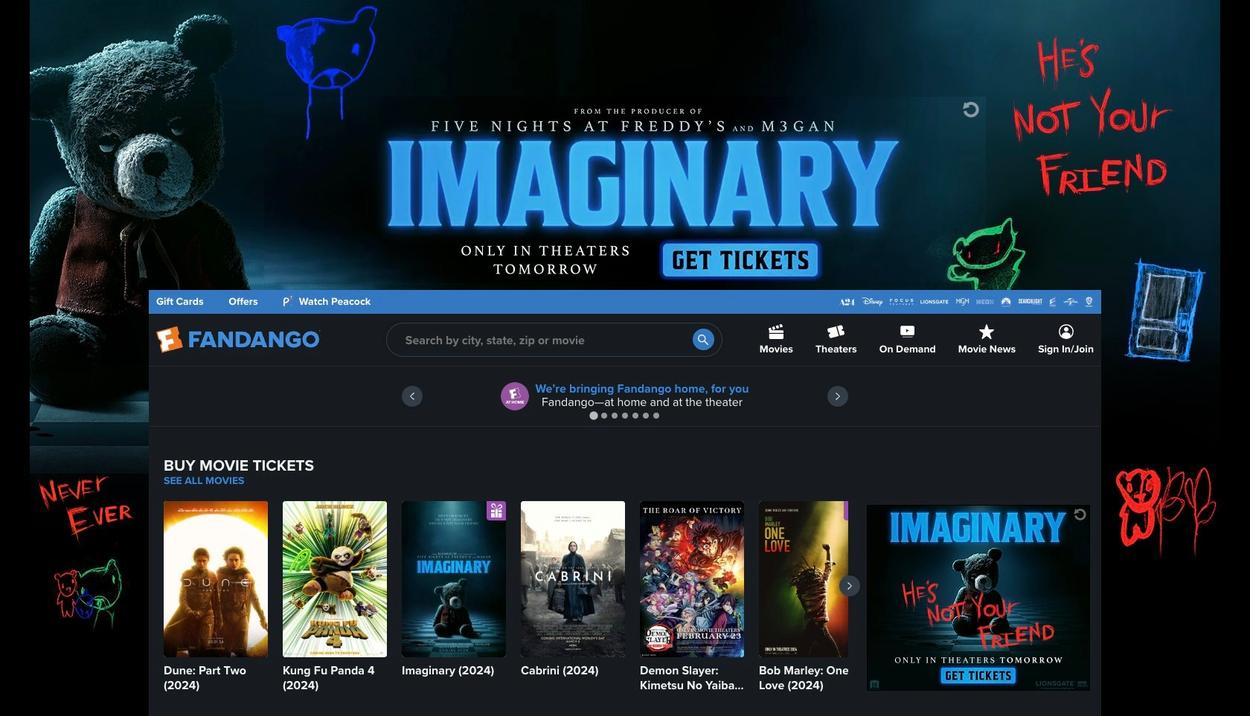 Task type: vqa. For each thing, say whether or not it's contained in the screenshot.
"Advertisement" element
yes



Task type: locate. For each thing, give the bounding box(es) containing it.
select a slide to show tab list
[[149, 410, 1101, 421]]

bob marley: one love (2024) poster image
[[759, 502, 863, 658]]

imaginary (2024) poster image
[[402, 502, 506, 658]]

region
[[149, 367, 1101, 426]]

1 vertical spatial advertisement element
[[867, 505, 1090, 691]]

Search by city, state, zip or movie text field
[[386, 323, 722, 357]]

gift box white image
[[844, 502, 863, 521]]

gift box white image
[[487, 502, 506, 521]]

offer icon image
[[501, 382, 529, 411]]

None search field
[[386, 323, 722, 357]]

advertisement element
[[264, 97, 986, 283], [867, 505, 1090, 691]]



Task type: describe. For each thing, give the bounding box(es) containing it.
0 vertical spatial advertisement element
[[264, 97, 986, 283]]

demon slayer: kimetsu no yaiba - to the hashira training (2024) poster image
[[640, 502, 744, 658]]

cabrini (2024) poster image
[[521, 502, 625, 658]]

kung fu panda 4 (2024) poster image
[[283, 502, 387, 658]]

dune: part two (2024) poster image
[[164, 502, 268, 658]]



